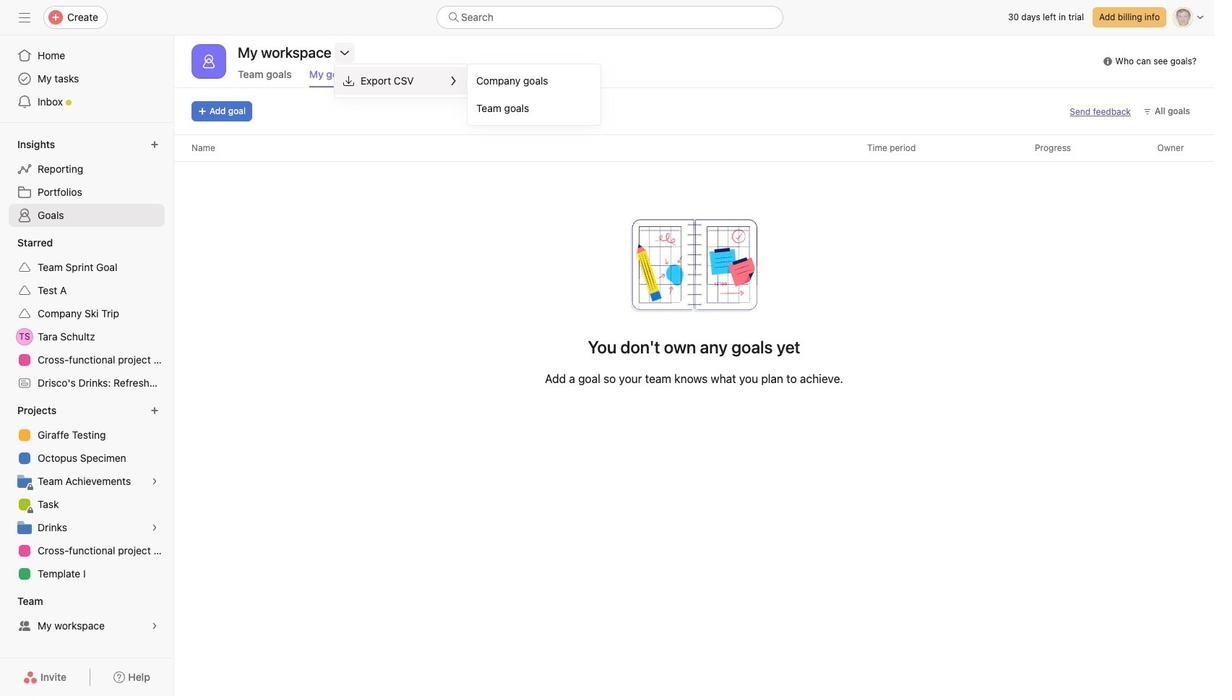Task type: vqa. For each thing, say whether or not it's contained in the screenshot.
Starred "element"
yes



Task type: describe. For each thing, give the bounding box(es) containing it.
see details, drinks image
[[150, 524, 159, 532]]

new project or portfolio image
[[150, 406, 159, 415]]



Task type: locate. For each thing, give the bounding box(es) containing it.
new insights image
[[150, 140, 159, 149]]

show options image
[[339, 47, 351, 59]]

see details, team achievements image
[[150, 477, 159, 486]]

global element
[[0, 35, 174, 122]]

see details, my workspace image
[[150, 622, 159, 631]]

projects element
[[0, 398, 174, 589]]

starred element
[[0, 230, 174, 398]]

list box
[[437, 6, 784, 29]]

teams element
[[0, 589, 174, 641]]

menu item
[[335, 67, 468, 95]]

insights element
[[0, 132, 174, 230]]

hide sidebar image
[[19, 12, 30, 23]]



